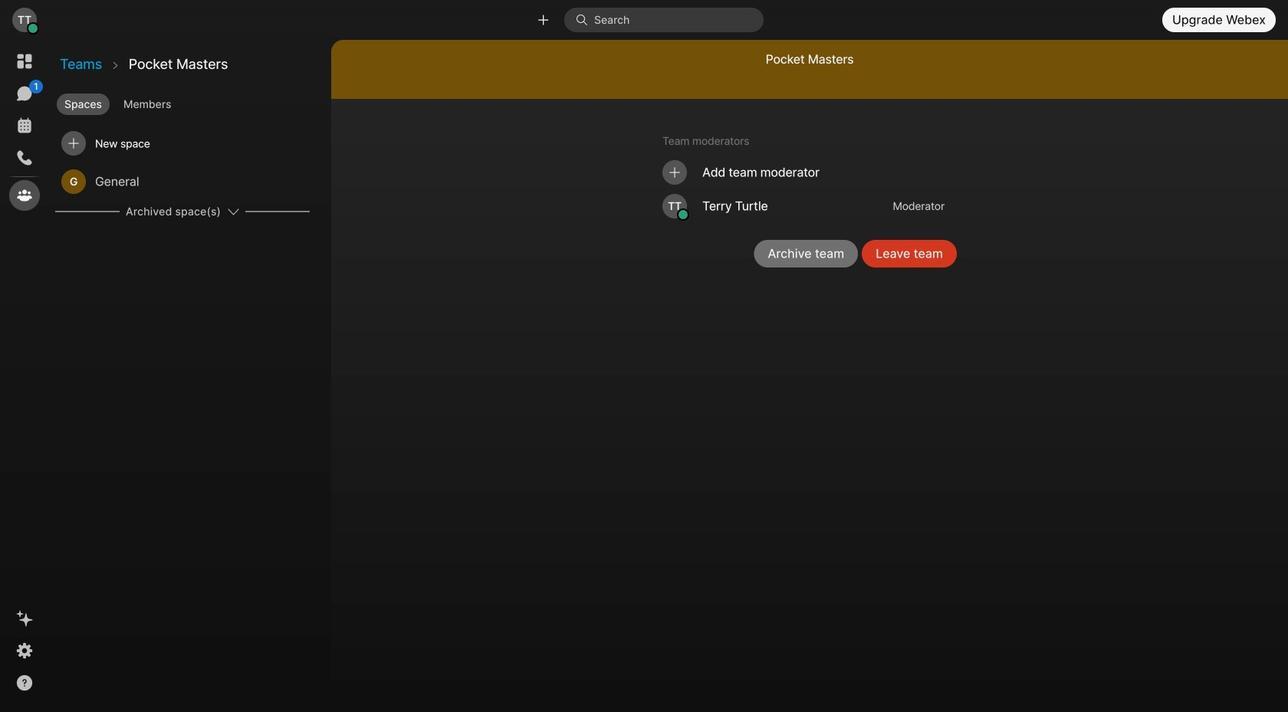 Task type: vqa. For each thing, say whether or not it's contained in the screenshot.
group
no



Task type: locate. For each thing, give the bounding box(es) containing it.
arrow down_16 image
[[227, 205, 239, 218]]

add team moderator list item
[[650, 156, 957, 189]]

list item
[[55, 124, 310, 163]]

general list item
[[55, 163, 310, 201]]

navigation
[[0, 40, 49, 712]]

terry turtle list item
[[650, 189, 957, 223]]

webex tab list
[[9, 46, 43, 211]]

tab list
[[54, 87, 330, 117]]

team moderators list
[[650, 156, 957, 224]]



